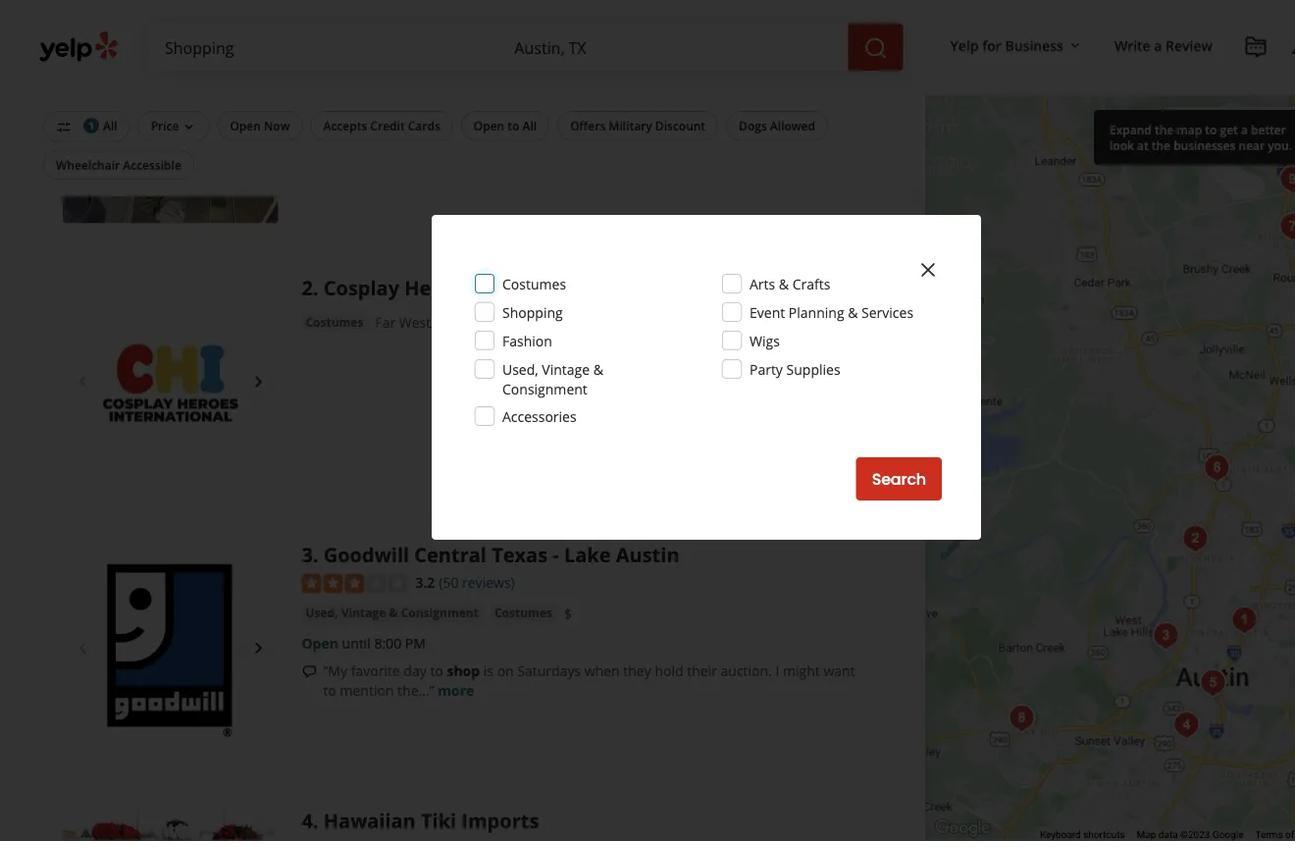 Task type: vqa. For each thing, say whether or not it's contained in the screenshot.
the right the more
yes



Task type: locate. For each thing, give the bounding box(es) containing it.
1 inside 1 all
[[88, 119, 94, 132]]

. inside 1 . le rouge boutique (84 reviews)
[[313, 8, 319, 35]]

french place
[[471, 71, 552, 90]]

at
[[729, 129, 741, 147], [1138, 137, 1149, 153]]

vintage down '3.2 star rating' image
[[341, 605, 386, 621]]

1 reviews) from the top
[[462, 40, 515, 59]]

costumes inside search dialog
[[503, 274, 566, 293]]

costumes link left $
[[491, 603, 556, 623]]

0 horizontal spatial shop
[[447, 662, 480, 680]]

back
[[642, 129, 672, 147]]

0 horizontal spatial day
[[362, 101, 387, 120]]

0 vertical spatial used, vintage & consignment
[[503, 360, 604, 398]]

0 horizontal spatial map
[[1177, 121, 1203, 137]]

. for 3
[[313, 541, 319, 568]]

map for the
[[1177, 121, 1203, 137]]

costumes button
[[365, 70, 431, 90], [302, 312, 368, 332], [491, 603, 556, 623]]

2 slideshow element from the top
[[63, 274, 278, 490]]

next image
[[247, 104, 270, 127], [247, 370, 270, 394]]

2 horizontal spatial a
[[1242, 121, 1249, 137]]

discount
[[656, 118, 706, 134]]

on
[[497, 662, 514, 680]]

2 vertical spatial slideshow element
[[63, 541, 278, 756]]

costumes button down cosplay
[[302, 312, 368, 332]]

0 horizontal spatial used,
[[306, 605, 338, 621]]

&
[[779, 274, 789, 293], [848, 303, 858, 322], [594, 360, 604, 378], [389, 605, 398, 621]]

experience.
[[464, 129, 538, 147]]

1 horizontal spatial le rouge boutique image
[[1226, 601, 1265, 640]]

2 previous image from the top
[[71, 637, 94, 660]]

to inside is on saturdays when they hold their auction. i might want to mention the..."
[[323, 681, 337, 700]]

yelp
[[951, 36, 979, 54]]

reviews) down 3 . goodwill central texas - lake austin
[[462, 573, 515, 592]]

costumes down cosplay
[[306, 313, 364, 330]]

dogs allowed
[[739, 118, 816, 134]]

2 vertical spatial costumes link
[[491, 603, 556, 623]]

0 horizontal spatial le
[[324, 8, 346, 35]]

i'll
[[542, 129, 556, 147]]

1 inside 1 . le rouge boutique (84 reviews)
[[302, 8, 313, 35]]

used, vintage & consignment link
[[302, 603, 483, 623]]

& inside 'button'
[[389, 605, 398, 621]]

open inside button
[[230, 118, 261, 134]]

used, vintage & consignment inside 'button'
[[306, 605, 479, 621]]

1 horizontal spatial more
[[816, 129, 852, 147]]

the right look
[[1152, 137, 1171, 153]]

3 slideshow element from the top
[[63, 541, 278, 756]]

3.2 link
[[416, 571, 435, 592]]

i inside is on saturdays when they hold their auction. i might want to mention the..."
[[776, 662, 780, 680]]

projects image
[[1245, 35, 1268, 59]]

spirit halloween image
[[1274, 160, 1296, 199]]

0 vertical spatial search
[[1200, 120, 1243, 138]]

vintage inside search dialog
[[542, 360, 590, 378]]

0 vertical spatial vintage
[[542, 360, 590, 378]]

4 . from the top
[[313, 807, 319, 834]]

1 vertical spatial more link
[[438, 681, 474, 700]]

1 horizontal spatial consignment
[[503, 379, 588, 398]]

1 up 'lingerie'
[[302, 8, 313, 35]]

place
[[518, 71, 552, 90]]

1 vertical spatial slideshow element
[[63, 274, 278, 490]]

0 vertical spatial used,
[[503, 360, 539, 378]]

cosplay heroes international image
[[63, 274, 278, 490]]

write a review
[[1115, 36, 1213, 54]]

the right expand
[[1155, 121, 1174, 137]]

the
[[1155, 121, 1174, 137], [1152, 137, 1171, 153]]

1 horizontal spatial le
[[745, 129, 759, 147]]

1 horizontal spatial used, vintage & consignment
[[503, 360, 604, 398]]

supplies
[[787, 360, 841, 378]]

1 . from the top
[[313, 8, 319, 35]]

le rouge boutique link
[[324, 8, 507, 35]]

costumes for goodwill central texas - lake austin costumes "button"
[[495, 605, 553, 621]]

used, down fashion on the left top of page
[[503, 360, 539, 378]]

consignment
[[503, 379, 588, 398], [401, 605, 479, 621]]

lake
[[564, 541, 611, 568]]

open inside button
[[474, 118, 505, 134]]

a right the write on the top of the page
[[1155, 36, 1163, 54]]

the..."
[[398, 681, 434, 700]]

costumes
[[369, 72, 427, 88], [503, 274, 566, 293], [306, 313, 364, 330], [495, 605, 553, 621]]

more right rouge!"
[[816, 129, 852, 147]]

more link
[[816, 129, 852, 147], [438, 681, 474, 700]]

1 horizontal spatial shop
[[692, 129, 725, 147]]

2 vertical spatial costumes button
[[491, 603, 556, 623]]

all left i'll
[[523, 118, 537, 134]]

next image
[[247, 637, 270, 660]]

1 vertical spatial reviews)
[[462, 573, 515, 592]]

map data ©2023 google
[[1137, 829, 1244, 841]]

1 previous image from the top
[[71, 370, 94, 394]]

texas
[[492, 541, 548, 568]]

more link right "the...""
[[438, 681, 474, 700]]

2 reviews) from the top
[[462, 573, 515, 592]]

accepts credit cards button
[[311, 111, 453, 141]]

more link right rouge!"
[[816, 129, 852, 147]]

0 horizontal spatial search
[[872, 468, 927, 490]]

more link for le rouge boutique
[[816, 129, 852, 147]]

previous image for "my favorite day to
[[71, 637, 94, 660]]

16 chevron down v2 image
[[1068, 38, 1084, 54]]

0 vertical spatial consignment
[[503, 379, 588, 398]]

terms of link
[[1256, 829, 1296, 841]]

costumes left $
[[495, 605, 553, 621]]

map
[[1264, 120, 1293, 138], [1177, 121, 1203, 137]]

cosplay heroes international image
[[1176, 519, 1216, 559]]

used, vintage & consignment up accessories
[[503, 360, 604, 398]]

costumes for costumes "button" to the middle
[[306, 313, 364, 330]]

3
[[302, 541, 313, 568]]

. for 1
[[313, 8, 319, 35]]

open to all button
[[461, 111, 550, 141]]

0 vertical spatial slideshow element
[[63, 8, 278, 223]]

costumes up credit
[[369, 72, 427, 88]]

0 horizontal spatial consignment
[[401, 605, 479, 621]]

google image
[[930, 816, 995, 841]]

consignment down (50
[[401, 605, 479, 621]]

google
[[1213, 829, 1244, 841]]

costumes link for le rouge boutique
[[365, 70, 431, 90]]

at left rouge!"
[[729, 129, 741, 147]]

. up 'lingerie'
[[313, 8, 319, 35]]

day right the all
[[362, 101, 387, 120]]

open up 16 speech v2 icon
[[302, 634, 339, 653]]

consignment up accessories
[[503, 379, 588, 398]]

a inside expand the map to get a better look at the businesses near you.
[[1242, 121, 1249, 137]]

le left rouge!"
[[745, 129, 759, 147]]

to inside button
[[508, 118, 520, 134]]

0 horizontal spatial le rouge boutique image
[[63, 8, 278, 223]]

used, down '3.2 star rating' image
[[306, 605, 338, 621]]

3.2
[[416, 573, 435, 592]]

1 vertical spatial search
[[872, 468, 927, 490]]

reviews) inside 1 . le rouge boutique (84 reviews)
[[462, 40, 515, 59]]

0 horizontal spatial i
[[381, 129, 384, 147]]

search for search as map 
[[1200, 120, 1243, 138]]

costumes button for goodwill central texas - lake austin
[[491, 603, 556, 623]]

0 vertical spatial previous image
[[71, 370, 94, 394]]

0 horizontal spatial used, vintage & consignment
[[306, 605, 479, 621]]

0 horizontal spatial all
[[103, 118, 117, 134]]

day up "the...""
[[404, 662, 427, 680]]

shop left 'dogs'
[[692, 129, 725, 147]]

2
[[302, 274, 313, 301]]

costumes link up credit
[[365, 70, 431, 90]]

0 vertical spatial shop
[[692, 129, 725, 147]]

search inside button
[[872, 468, 927, 490]]

hills
[[507, 313, 534, 332]]

keyboard shortcuts
[[1040, 829, 1126, 841]]

1 vertical spatial le
[[745, 129, 759, 147]]

tiki
[[421, 807, 457, 834]]

vintage down fashion on the left top of page
[[542, 360, 590, 378]]

1 right '16 filter v2' image
[[88, 119, 94, 132]]

be
[[622, 129, 638, 147]]

1 horizontal spatial day
[[404, 662, 427, 680]]

boutique
[[417, 8, 507, 35]]

1 vertical spatial vintage
[[341, 605, 386, 621]]

accessible
[[123, 156, 181, 173]]

search as map 
[[1200, 120, 1296, 138]]

open for open all day
[[302, 101, 339, 120]]

previous image
[[71, 104, 94, 127]]

1 vertical spatial used, vintage & consignment
[[306, 605, 479, 621]]

0 vertical spatial costumes button
[[365, 70, 431, 90]]

0 vertical spatial next image
[[247, 104, 270, 127]]

0 horizontal spatial vintage
[[341, 605, 386, 621]]

costumes link for goodwill central texas - lake austin
[[491, 603, 556, 623]]

1
[[302, 8, 313, 35], [88, 119, 94, 132]]

planning
[[789, 303, 845, 322]]

(84
[[439, 40, 459, 59]]

all right previous image
[[103, 118, 117, 134]]

until
[[342, 634, 371, 653]]

1 horizontal spatial vintage
[[542, 360, 590, 378]]

pm
[[405, 634, 426, 653]]

1 vertical spatial next image
[[247, 370, 270, 394]]

1 vertical spatial previous image
[[71, 637, 94, 660]]

offers
[[570, 118, 606, 134]]

1 horizontal spatial all
[[523, 118, 537, 134]]

favorite
[[351, 662, 400, 680]]

4 . hawaiian tiki imports
[[302, 807, 539, 834]]

. left hawaiian at left bottom
[[313, 807, 319, 834]]

goodwill central texas - lake austin image
[[63, 541, 278, 756], [1147, 616, 1186, 656]]

1 horizontal spatial search
[[1200, 120, 1243, 138]]

1 all
[[88, 118, 117, 134]]

used, vintage & consignment up 8:00
[[306, 605, 479, 621]]

map right as
[[1264, 120, 1293, 138]]

1 for all
[[88, 119, 94, 132]]

a right the had
[[416, 129, 424, 147]]

1 horizontal spatial map
[[1264, 120, 1293, 138]]

to left get
[[1206, 121, 1218, 137]]

1 vertical spatial shop
[[447, 662, 480, 680]]

1 vertical spatial costumes button
[[302, 312, 368, 332]]

i
[[381, 129, 384, 147], [776, 662, 780, 680]]

cosplay
[[324, 274, 400, 301]]

open
[[302, 101, 339, 120], [230, 118, 261, 134], [474, 118, 505, 134], [302, 634, 339, 653]]

previous image
[[71, 370, 94, 394], [71, 637, 94, 660]]

military
[[609, 118, 653, 134]]

slideshow element for 1
[[63, 8, 278, 223]]

1 vertical spatial i
[[776, 662, 780, 680]]

costumes link down cosplay
[[302, 312, 368, 332]]

search button
[[857, 457, 942, 501]]

1 all from the left
[[103, 118, 117, 134]]

open now
[[230, 118, 290, 134]]

slideshow element
[[63, 8, 278, 223], [63, 274, 278, 490], [63, 541, 278, 756]]

1 horizontal spatial more link
[[816, 129, 852, 147]]

to
[[508, 118, 520, 134], [1206, 121, 1218, 137], [675, 129, 688, 147], [430, 662, 444, 680], [323, 681, 337, 700]]

0 vertical spatial i
[[381, 129, 384, 147]]

open up 16 speech v2 image
[[302, 101, 339, 120]]

0 vertical spatial day
[[362, 101, 387, 120]]

goodwill
[[324, 541, 409, 568]]

consignment inside used, vintage & consignment 'button'
[[401, 605, 479, 621]]

0 horizontal spatial more link
[[438, 681, 474, 700]]

more right "the...""
[[438, 681, 474, 700]]

2 next image from the top
[[247, 370, 270, 394]]

a
[[1155, 36, 1163, 54], [1242, 121, 1249, 137], [416, 129, 424, 147]]

0 vertical spatial reviews)
[[462, 40, 515, 59]]

costumes button up credit
[[365, 70, 431, 90]]

1 vertical spatial consignment
[[401, 605, 479, 621]]

open now button
[[217, 111, 303, 141]]

map inside expand the map to get a better look at the businesses near you.
[[1177, 121, 1203, 137]]

1 vertical spatial le rouge boutique image
[[1226, 601, 1265, 640]]

accepts
[[323, 118, 367, 134]]

used, vintage & consignment
[[503, 360, 604, 398], [306, 605, 479, 621]]

1 vertical spatial 1
[[88, 119, 94, 132]]

. up '3.2 star rating' image
[[313, 541, 319, 568]]

1 horizontal spatial 1
[[302, 8, 313, 35]]

1 vertical spatial day
[[404, 662, 427, 680]]

0 horizontal spatial 1
[[88, 119, 94, 132]]

hold
[[655, 662, 684, 680]]

all inside button
[[523, 118, 537, 134]]

previous image for far west/northwest hills
[[71, 370, 94, 394]]

to down "my
[[323, 681, 337, 700]]

1 horizontal spatial at
[[1138, 137, 1149, 153]]

a right get
[[1242, 121, 1249, 137]]

heroes
[[405, 274, 474, 301]]

shop
[[692, 129, 725, 147], [447, 662, 480, 680]]

$
[[564, 604, 572, 623]]

0 vertical spatial more
[[816, 129, 852, 147]]

1 slideshow element from the top
[[63, 8, 278, 223]]

1 next image from the top
[[247, 104, 270, 127]]

next image for far west/northwest hills
[[247, 370, 270, 394]]

None search field
[[149, 24, 908, 71]]

2 all from the left
[[523, 118, 537, 134]]

0 vertical spatial le
[[324, 8, 346, 35]]

3 . from the top
[[313, 541, 319, 568]]

16 speech v2 image
[[302, 131, 318, 147]]

le rouge boutique image
[[63, 8, 278, 223], [1226, 601, 1265, 640]]

le left 'rouge'
[[324, 8, 346, 35]]

map left get
[[1177, 121, 1203, 137]]

mention
[[340, 681, 394, 700]]

1 horizontal spatial i
[[776, 662, 780, 680]]

search image
[[864, 36, 888, 60]]

get
[[1221, 121, 1239, 137]]

open left now
[[230, 118, 261, 134]]

2 . from the top
[[313, 274, 319, 301]]

i left might
[[776, 662, 780, 680]]

dogs
[[739, 118, 767, 134]]

reviews) up french
[[462, 40, 515, 59]]

0 horizontal spatial more
[[438, 681, 474, 700]]

when
[[585, 662, 620, 680]]

used, inside 'button'
[[306, 605, 338, 621]]

0 vertical spatial 1
[[302, 8, 313, 35]]

for
[[983, 36, 1002, 54]]

shop left is
[[447, 662, 480, 680]]

1 horizontal spatial used,
[[503, 360, 539, 378]]

1 vertical spatial used,
[[306, 605, 338, 621]]

filters group
[[39, 111, 832, 180]]

costumes button left $
[[491, 603, 556, 623]]

costumes up shopping
[[503, 274, 566, 293]]

0 vertical spatial costumes link
[[365, 70, 431, 90]]

day
[[362, 101, 387, 120], [404, 662, 427, 680]]

had
[[388, 129, 413, 147]]

. left cosplay
[[313, 274, 319, 301]]

open down french
[[474, 118, 505, 134]]

notifications image
[[1292, 35, 1296, 59]]

i left the had
[[381, 129, 384, 147]]

at right look
[[1138, 137, 1149, 153]]

to left i'll
[[508, 118, 520, 134]]

0 vertical spatial more link
[[816, 129, 852, 147]]



Task type: describe. For each thing, give the bounding box(es) containing it.
2 . cosplay heroes international
[[302, 274, 609, 301]]

as
[[1247, 120, 1261, 138]]

hawaiian tiki imports link
[[324, 807, 539, 834]]

great
[[427, 129, 461, 147]]

services
[[862, 303, 914, 322]]

offers military discount
[[570, 118, 706, 134]]

event planning & services
[[750, 303, 914, 322]]

search dialog
[[0, 0, 1296, 841]]

costumes for costumes "button" associated with le rouge boutique
[[369, 72, 427, 88]]

is
[[484, 662, 494, 680]]

open for open to all
[[474, 118, 505, 134]]

their
[[687, 662, 717, 680]]

goodwill central texas - oak hill image
[[1003, 699, 1042, 738]]

expand the map to get a better look at the businesses near you.
[[1110, 121, 1293, 153]]

©2023
[[1181, 829, 1211, 841]]

is on saturdays when they hold their auction. i might want to mention the..."
[[323, 662, 856, 700]]

0 horizontal spatial a
[[416, 129, 424, 147]]

to inside expand the map to get a better look at the businesses near you.
[[1206, 121, 1218, 137]]

1 horizontal spatial a
[[1155, 36, 1163, 54]]

arts
[[750, 274, 776, 293]]

expand the map to get a better look at the businesses near you. tooltip
[[1095, 110, 1296, 165]]

west/northwest
[[399, 313, 504, 332]]

might
[[783, 662, 820, 680]]

shopping
[[503, 303, 563, 322]]

"overall,
[[323, 129, 377, 147]]

to right back
[[675, 129, 688, 147]]

they
[[624, 662, 652, 680]]

. for 2
[[313, 274, 319, 301]]

"my
[[323, 662, 348, 680]]

open to all
[[474, 118, 537, 134]]

you.
[[1269, 137, 1293, 153]]

yelp for business
[[951, 36, 1064, 54]]

used, inside search dialog
[[503, 360, 539, 378]]

1 horizontal spatial goodwill central texas - lake austin image
[[1147, 616, 1186, 656]]

open for open now
[[230, 118, 261, 134]]

open until 8:00 pm
[[302, 634, 426, 653]]

now
[[264, 118, 290, 134]]

1 . le rouge boutique (84 reviews)
[[302, 8, 515, 59]]

close image
[[917, 258, 940, 282]]

allowed
[[770, 118, 816, 134]]

16 filter v2 image
[[56, 119, 72, 135]]

dogs allowed button
[[727, 111, 829, 141]]

(50 reviews) link
[[439, 571, 515, 592]]

user actions element
[[935, 25, 1296, 145]]

event
[[750, 303, 786, 322]]

map for as
[[1264, 120, 1293, 138]]

costumes button for le rouge boutique
[[365, 70, 431, 90]]

"overall, i had a great experience. i'll definitely be back to shop at le rouge!" more
[[323, 129, 852, 147]]

16 speech v2 image
[[302, 664, 318, 680]]

. for 4
[[313, 807, 319, 834]]

of
[[1286, 829, 1295, 841]]

wheelchair accessible button
[[43, 150, 194, 180]]

crafts
[[793, 274, 831, 293]]

lingerie button
[[302, 70, 357, 90]]

reviews) inside (50 reviews) link
[[462, 573, 515, 592]]

day for favorite
[[404, 662, 427, 680]]

8:00
[[374, 634, 402, 653]]

halloween express image
[[1198, 449, 1237, 488]]

(50
[[439, 573, 459, 592]]

french
[[471, 71, 514, 90]]

data
[[1159, 829, 1179, 841]]

map region
[[723, 0, 1296, 841]]

consignment inside search dialog
[[503, 379, 588, 398]]

map
[[1137, 829, 1157, 841]]

lingerie link
[[302, 70, 357, 90]]

credit
[[370, 118, 405, 134]]

offers military discount button
[[558, 111, 719, 141]]

next image for "overall, i had a great experience. i'll definitely be back to
[[247, 104, 270, 127]]

(84 reviews) link
[[439, 38, 515, 59]]

le inside 1 . le rouge boutique (84 reviews)
[[324, 8, 346, 35]]

used, vintage & consignment inside search dialog
[[503, 360, 604, 398]]

austin bright light design image
[[1194, 664, 1233, 703]]

vintage inside 'button'
[[341, 605, 386, 621]]

hawaiian
[[324, 807, 416, 834]]

1 for .
[[302, 8, 313, 35]]

day for all
[[362, 101, 387, 120]]

slideshow element for 3
[[63, 541, 278, 756]]

at inside expand the map to get a better look at the businesses near you.
[[1138, 137, 1149, 153]]

hawaiian tiki imports image
[[1168, 706, 1207, 745]]

1 vertical spatial more
[[438, 681, 474, 700]]

1 vertical spatial costumes link
[[302, 312, 368, 332]]

terms of 
[[1256, 829, 1296, 841]]

goodwill central texas - lake austin link
[[324, 541, 680, 568]]

wigs
[[750, 331, 780, 350]]

write
[[1115, 36, 1151, 54]]

fashion
[[503, 331, 553, 350]]

0 horizontal spatial at
[[729, 129, 741, 147]]

party
[[750, 360, 783, 378]]

keyboard shortcuts button
[[1040, 828, 1126, 841]]

0 vertical spatial le rouge boutique image
[[63, 8, 278, 223]]

(50 reviews)
[[439, 573, 515, 592]]

to up "the...""
[[430, 662, 444, 680]]

wheelchair
[[56, 156, 120, 173]]

cards
[[408, 118, 441, 134]]

arts & crafts
[[750, 274, 831, 293]]

a cut above costume image
[[1274, 207, 1296, 246]]

definitely
[[559, 129, 619, 147]]

accepts credit cards
[[323, 118, 441, 134]]

imports
[[462, 807, 539, 834]]

far
[[375, 313, 396, 332]]

used, vintage & consignment button
[[302, 603, 483, 623]]

central
[[415, 541, 487, 568]]

0 horizontal spatial goodwill central texas - lake austin image
[[63, 541, 278, 756]]

international
[[479, 274, 609, 301]]

-
[[553, 541, 559, 568]]

review
[[1166, 36, 1213, 54]]

near
[[1239, 137, 1266, 153]]

saturdays
[[518, 662, 581, 680]]

search for search
[[872, 468, 927, 490]]

want
[[824, 662, 856, 680]]

rouge!"
[[763, 129, 812, 147]]

yelp for business button
[[943, 27, 1092, 63]]

expand
[[1110, 121, 1152, 137]]

3.2 star rating image
[[302, 574, 408, 593]]

more link for goodwill central texas - lake austin
[[438, 681, 474, 700]]

lingerie
[[306, 72, 353, 88]]

far west/northwest hills
[[375, 313, 534, 332]]

businesses
[[1174, 137, 1236, 153]]



